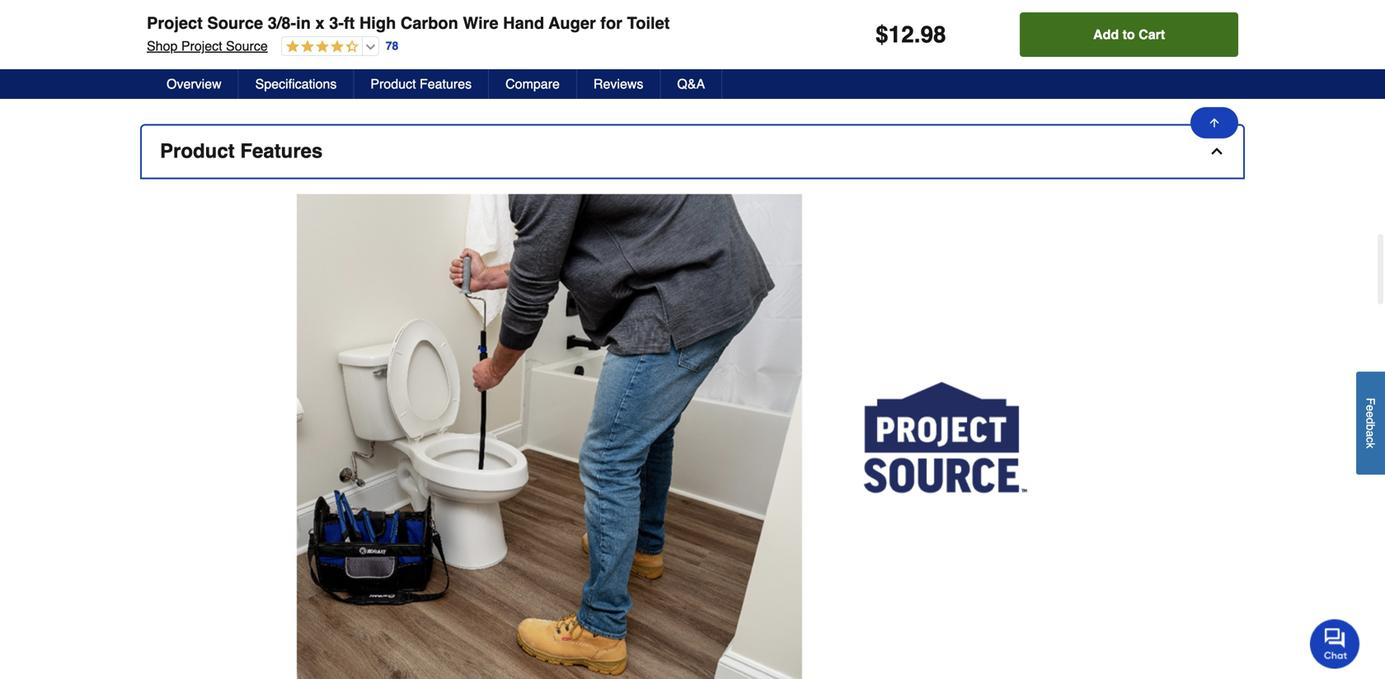 Task type: describe. For each thing, give the bounding box(es) containing it.
d
[[1365, 418, 1378, 424]]

4.4 stars image
[[282, 40, 359, 55]]

x
[[316, 14, 325, 33]]

98
[[921, 21, 947, 48]]

ft
[[344, 14, 355, 33]]

0 horizontal spatial features
[[240, 140, 323, 163]]

1 vertical spatial product features button
[[142, 126, 1244, 178]]

1 vertical spatial project
[[181, 38, 222, 54]]

f e e d b a c k button
[[1357, 372, 1386, 475]]

2 e from the top
[[1365, 412, 1378, 418]]

chat invite button image
[[1311, 619, 1361, 669]]

.
[[915, 21, 921, 48]]

1 horizontal spatial product
[[371, 76, 416, 92]]

add
[[1094, 27, 1120, 42]]

auger
[[549, 14, 596, 33]]

3-
[[329, 14, 344, 33]]

add to cart
[[1094, 27, 1166, 42]]

q&a
[[678, 76, 706, 92]]

product features for the bottom product features button
[[160, 140, 323, 163]]

cart
[[1139, 27, 1166, 42]]

shop project source
[[147, 38, 268, 54]]

overview button
[[150, 69, 239, 99]]

chevron up image
[[1209, 143, 1226, 160]]

specifications
[[255, 76, 337, 92]]

3/8-
[[268, 14, 296, 33]]

0 vertical spatial source
[[207, 14, 263, 33]]

12
[[889, 21, 915, 48]]

0 horizontal spatial product
[[160, 140, 235, 163]]

f e e d b a c k
[[1365, 398, 1378, 449]]

78
[[386, 39, 399, 53]]



Task type: locate. For each thing, give the bounding box(es) containing it.
reviews button
[[577, 69, 661, 99]]

e up d
[[1365, 405, 1378, 412]]

features down specifications button
[[240, 140, 323, 163]]

1 vertical spatial features
[[240, 140, 323, 163]]

overview
[[167, 76, 222, 92]]

project source 3/8-in x 3-ft high carbon wire hand auger for toilet
[[147, 14, 670, 33]]

product features button
[[354, 69, 489, 99], [142, 126, 1244, 178]]

1 e from the top
[[1365, 405, 1378, 412]]

project up overview at the top
[[181, 38, 222, 54]]

k
[[1365, 443, 1378, 449]]

high
[[360, 14, 396, 33]]

product features down 78
[[371, 76, 472, 92]]

a
[[1365, 431, 1378, 437]]

product down overview button
[[160, 140, 235, 163]]

c
[[1365, 437, 1378, 443]]

0 vertical spatial product features
[[371, 76, 472, 92]]

product
[[371, 76, 416, 92], [160, 140, 235, 163]]

toilet
[[627, 14, 670, 33]]

wire
[[463, 14, 499, 33]]

product features for the topmost product features button
[[371, 76, 472, 92]]

hand
[[503, 14, 545, 33]]

1 horizontal spatial features
[[420, 76, 472, 92]]

compare
[[506, 76, 560, 92]]

for
[[601, 14, 623, 33]]

source down the 3/8-
[[226, 38, 268, 54]]

specifications button
[[239, 69, 354, 99]]

f
[[1365, 398, 1378, 405]]

product down 78
[[371, 76, 416, 92]]

1 horizontal spatial product features
[[371, 76, 472, 92]]

product features button down q&a button
[[142, 126, 1244, 178]]

reviews
[[594, 76, 644, 92]]

0 vertical spatial product features button
[[354, 69, 489, 99]]

0 horizontal spatial product features
[[160, 140, 323, 163]]

0 vertical spatial product
[[371, 76, 416, 92]]

b
[[1365, 424, 1378, 431]]

source up shop project source
[[207, 14, 263, 33]]

to
[[1123, 27, 1136, 42]]

$
[[876, 21, 889, 48]]

features
[[420, 76, 472, 92], [240, 140, 323, 163]]

shop
[[147, 38, 178, 54]]

product features button down 78
[[354, 69, 489, 99]]

unspsc
[[172, 37, 214, 48]]

product features down overview button
[[160, 140, 323, 163]]

arrow up image
[[1209, 116, 1222, 130]]

0 vertical spatial features
[[420, 76, 472, 92]]

features down carbon
[[420, 76, 472, 92]]

source
[[207, 14, 263, 33], [226, 38, 268, 54]]

project
[[147, 14, 203, 33], [181, 38, 222, 54]]

compare button
[[489, 69, 577, 99]]

q&a button
[[661, 69, 723, 99]]

e up "b"
[[1365, 412, 1378, 418]]

1 vertical spatial product features
[[160, 140, 323, 163]]

in
[[296, 14, 311, 33]]

0 vertical spatial project
[[147, 14, 203, 33]]

product features
[[371, 76, 472, 92], [160, 140, 323, 163]]

add to cart button
[[1021, 12, 1239, 57]]

e
[[1365, 405, 1378, 412], [1365, 412, 1378, 418]]

project up shop
[[147, 14, 203, 33]]

1 vertical spatial source
[[226, 38, 268, 54]]

$ 12 . 98
[[876, 21, 947, 48]]

1 vertical spatial product
[[160, 140, 235, 163]]

carbon
[[401, 14, 459, 33]]



Task type: vqa. For each thing, say whether or not it's contained in the screenshot.
the left Product Features
yes



